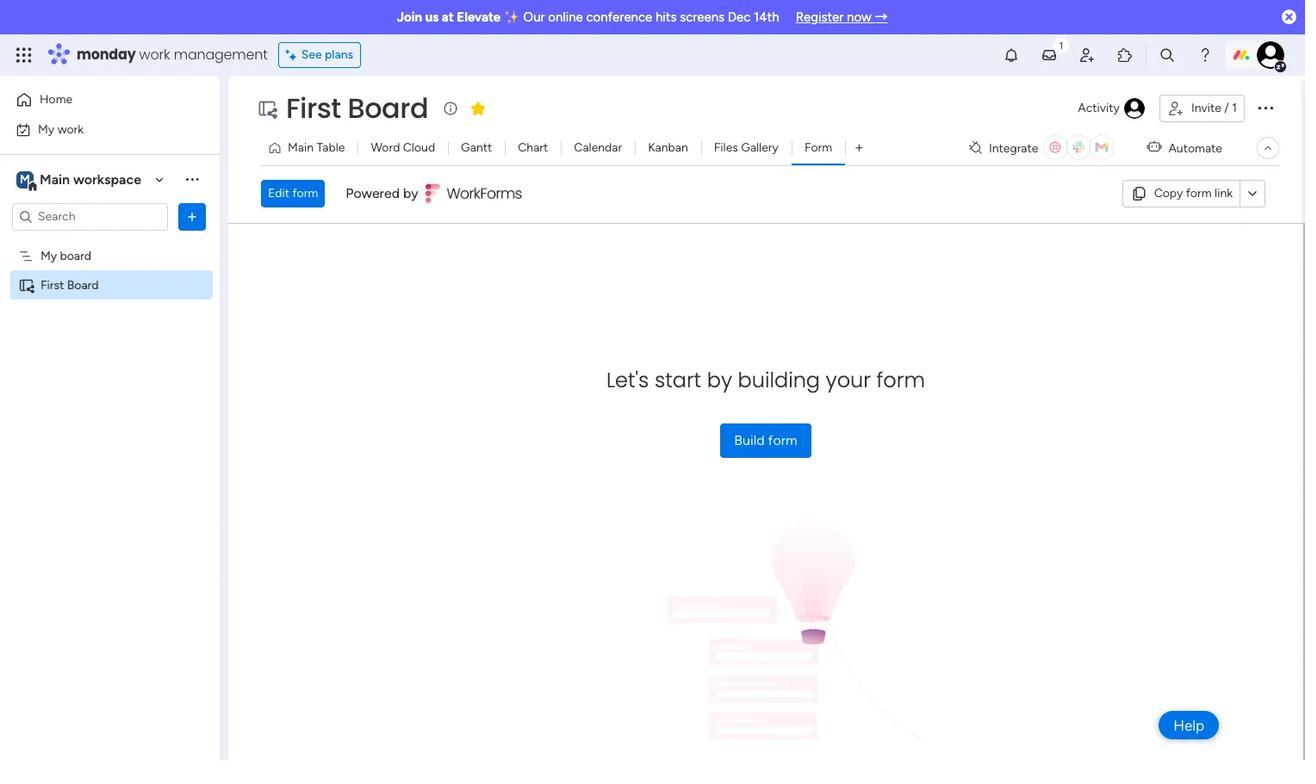 Task type: describe. For each thing, give the bounding box(es) containing it.
my board
[[41, 249, 91, 263]]

form for build form
[[768, 432, 798, 449]]

1 vertical spatial board
[[67, 278, 99, 293]]

✨
[[504, 9, 520, 25]]

home
[[40, 92, 73, 107]]

build
[[734, 432, 765, 449]]

word cloud button
[[358, 134, 448, 162]]

shareable board image
[[257, 98, 277, 119]]

apps image
[[1117, 47, 1134, 64]]

files gallery
[[714, 140, 779, 155]]

m
[[20, 172, 30, 187]]

invite / 1 button
[[1160, 95, 1245, 122]]

at
[[442, 9, 454, 25]]

kanban
[[648, 140, 688, 155]]

help
[[1174, 717, 1205, 735]]

powered by
[[346, 186, 419, 202]]

main table
[[288, 140, 345, 155]]

invite members image
[[1079, 47, 1096, 64]]

building
[[738, 366, 820, 394]]

0 vertical spatial first board
[[286, 89, 429, 128]]

build form button
[[721, 424, 811, 458]]

files gallery button
[[701, 134, 792, 162]]

edit
[[268, 186, 290, 201]]

monday
[[77, 45, 136, 65]]

start
[[655, 366, 702, 394]]

hits
[[656, 9, 677, 25]]

form for copy form link
[[1186, 186, 1212, 201]]

main for main workspace
[[40, 171, 70, 187]]

register now →
[[796, 9, 888, 25]]

select product image
[[16, 47, 33, 64]]

let's
[[607, 366, 649, 394]]

word cloud
[[371, 140, 435, 155]]

let's start by building your form
[[607, 366, 925, 394]]

help button
[[1159, 712, 1219, 740]]

calendar
[[574, 140, 622, 155]]

1 horizontal spatial by
[[707, 366, 732, 394]]

management
[[174, 45, 268, 65]]

register
[[796, 9, 844, 25]]

build form
[[734, 432, 798, 449]]

1 horizontal spatial board
[[348, 89, 429, 128]]

form button
[[792, 134, 846, 162]]

list box containing my board
[[0, 238, 220, 533]]

table
[[317, 140, 345, 155]]

your
[[826, 366, 871, 394]]

dapulse integrations image
[[969, 142, 982, 155]]

join
[[397, 9, 422, 25]]

shareable board image
[[18, 277, 34, 293]]

workspace options image
[[184, 171, 201, 188]]

my work
[[38, 122, 84, 137]]

14th
[[754, 9, 780, 25]]

invite
[[1192, 101, 1222, 115]]

my for my work
[[38, 122, 54, 137]]

workspace image
[[16, 170, 34, 189]]

show board description image
[[441, 100, 461, 117]]

workforms logo image
[[425, 180, 523, 208]]

cloud
[[403, 140, 435, 155]]

work for monday
[[139, 45, 170, 65]]

help image
[[1197, 47, 1214, 64]]

work for my
[[57, 122, 84, 137]]

chart button
[[505, 134, 561, 162]]

my work button
[[10, 116, 185, 143]]

form for edit form
[[293, 186, 318, 201]]

calendar button
[[561, 134, 635, 162]]

gantt
[[461, 140, 492, 155]]

gallery
[[741, 140, 779, 155]]

link
[[1215, 186, 1233, 201]]

Search in workspace field
[[36, 207, 144, 227]]

→
[[875, 9, 888, 25]]



Task type: vqa. For each thing, say whether or not it's contained in the screenshot.
the top 18
no



Task type: locate. For each thing, give the bounding box(es) containing it.
first right shareable board image
[[41, 278, 64, 293]]

by
[[403, 186, 419, 202], [707, 366, 732, 394]]

edit form button
[[261, 180, 325, 208]]

1 vertical spatial work
[[57, 122, 84, 137]]

activity button
[[1071, 95, 1153, 122]]

home button
[[10, 86, 185, 114]]

powered
[[346, 186, 400, 202]]

work down home
[[57, 122, 84, 137]]

work
[[139, 45, 170, 65], [57, 122, 84, 137]]

main for main table
[[288, 140, 314, 155]]

first up main table
[[286, 89, 341, 128]]

0 vertical spatial main
[[288, 140, 314, 155]]

dec
[[728, 9, 751, 25]]

0 vertical spatial first
[[286, 89, 341, 128]]

us
[[425, 9, 439, 25]]

integrate
[[989, 141, 1039, 156]]

board
[[348, 89, 429, 128], [67, 278, 99, 293]]

see
[[301, 47, 322, 62]]

main inside button
[[288, 140, 314, 155]]

option
[[0, 240, 220, 244]]

0 vertical spatial board
[[348, 89, 429, 128]]

files
[[714, 140, 738, 155]]

remove from favorites image
[[470, 100, 487, 117]]

work inside button
[[57, 122, 84, 137]]

form
[[805, 140, 833, 155]]

board
[[60, 249, 91, 263]]

activity
[[1078, 101, 1120, 115]]

board down board in the top left of the page
[[67, 278, 99, 293]]

1 vertical spatial first board
[[41, 278, 99, 293]]

form inside button
[[768, 432, 798, 449]]

my for my board
[[41, 249, 57, 263]]

form
[[1186, 186, 1212, 201], [293, 186, 318, 201], [877, 366, 925, 394], [768, 432, 798, 449]]

my
[[38, 122, 54, 137], [41, 249, 57, 263]]

work right monday
[[139, 45, 170, 65]]

notifications image
[[1003, 47, 1020, 64]]

1 vertical spatial by
[[707, 366, 732, 394]]

list box
[[0, 238, 220, 533]]

inbox image
[[1041, 47, 1058, 64]]

form right edit
[[293, 186, 318, 201]]

main inside workspace selection element
[[40, 171, 70, 187]]

jacob simon image
[[1257, 41, 1285, 69]]

workspace selection element
[[16, 169, 144, 192]]

my down home
[[38, 122, 54, 137]]

options image
[[1256, 97, 1276, 118]]

see plans button
[[278, 42, 361, 68]]

form right build
[[768, 432, 798, 449]]

main table button
[[261, 134, 358, 162]]

main workspace
[[40, 171, 141, 187]]

1 horizontal spatial main
[[288, 140, 314, 155]]

screens
[[680, 9, 725, 25]]

chart
[[518, 140, 548, 155]]

1 vertical spatial main
[[40, 171, 70, 187]]

main left 'table' at top left
[[288, 140, 314, 155]]

invite / 1
[[1192, 101, 1237, 115]]

collapse board header image
[[1262, 141, 1275, 155]]

1 vertical spatial my
[[41, 249, 57, 263]]

0 horizontal spatial first
[[41, 278, 64, 293]]

form right the your
[[877, 366, 925, 394]]

autopilot image
[[1147, 136, 1162, 158]]

copy form link
[[1154, 186, 1233, 201]]

add view image
[[856, 142, 863, 155]]

kanban button
[[635, 134, 701, 162]]

1 horizontal spatial first
[[286, 89, 341, 128]]

1 image
[[1054, 35, 1069, 55]]

search everything image
[[1159, 47, 1176, 64]]

0 horizontal spatial board
[[67, 278, 99, 293]]

see plans
[[301, 47, 353, 62]]

0 vertical spatial work
[[139, 45, 170, 65]]

first
[[286, 89, 341, 128], [41, 278, 64, 293]]

elevate
[[457, 9, 501, 25]]

by right start at the right of page
[[707, 366, 732, 394]]

online
[[548, 9, 583, 25]]

1 horizontal spatial work
[[139, 45, 170, 65]]

plans
[[325, 47, 353, 62]]

main right workspace icon
[[40, 171, 70, 187]]

workspace
[[73, 171, 141, 187]]

automate
[[1169, 141, 1223, 156]]

gantt button
[[448, 134, 505, 162]]

by right powered on the top left of page
[[403, 186, 419, 202]]

my inside button
[[38, 122, 54, 137]]

conference
[[586, 9, 653, 25]]

first board up 'table' at top left
[[286, 89, 429, 128]]

join us at elevate ✨ our online conference hits screens dec 14th
[[397, 9, 780, 25]]

copy
[[1154, 186, 1183, 201]]

word
[[371, 140, 400, 155]]

now
[[847, 9, 872, 25]]

main
[[288, 140, 314, 155], [40, 171, 70, 187]]

0 horizontal spatial by
[[403, 186, 419, 202]]

copy form link button
[[1123, 180, 1240, 208]]

0 horizontal spatial work
[[57, 122, 84, 137]]

1
[[1232, 101, 1237, 115]]

1 vertical spatial first
[[41, 278, 64, 293]]

my left board in the top left of the page
[[41, 249, 57, 263]]

first board down my board
[[41, 278, 99, 293]]

0 horizontal spatial main
[[40, 171, 70, 187]]

0 vertical spatial my
[[38, 122, 54, 137]]

first board
[[286, 89, 429, 128], [41, 278, 99, 293]]

first inside list box
[[41, 278, 64, 293]]

monday work management
[[77, 45, 268, 65]]

First Board field
[[282, 89, 433, 128]]

edit form
[[268, 186, 318, 201]]

0 horizontal spatial first board
[[41, 278, 99, 293]]

/
[[1225, 101, 1229, 115]]

our
[[524, 9, 545, 25]]

board up word
[[348, 89, 429, 128]]

0 vertical spatial by
[[403, 186, 419, 202]]

register now → link
[[796, 9, 888, 25]]

form left the link
[[1186, 186, 1212, 201]]

options image
[[184, 208, 201, 225]]

1 horizontal spatial first board
[[286, 89, 429, 128]]



